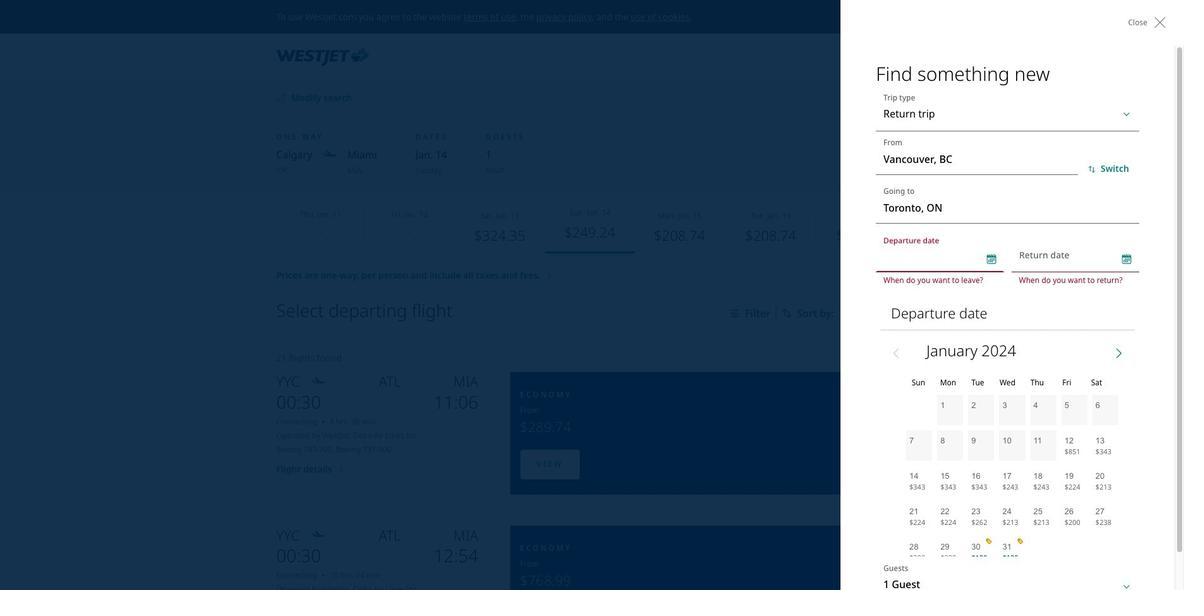Task type: locate. For each thing, give the bounding box(es) containing it.
sunday, january 7 cell
[[907, 430, 933, 461]]

tuesday, january 2 cell
[[969, 395, 995, 425]]

1 horizontal spatial alert
[[1012, 272, 1140, 288]]

wednesday element
[[993, 373, 1023, 392]]

grid
[[904, 392, 1122, 590]]

None text field
[[877, 141, 1079, 174], [877, 190, 1140, 223], [877, 239, 1005, 272], [1012, 239, 1140, 272], [877, 141, 1079, 174], [877, 190, 1140, 223], [877, 239, 1005, 272], [1012, 239, 1140, 272]]

thursday, january 4 cell
[[1031, 395, 1057, 425]]

alert
[[877, 272, 1005, 288], [1012, 272, 1140, 288]]

select departing flight element
[[276, 200, 908, 590]]

grid inside find something new document
[[904, 392, 1122, 590]]

2 list item from the top
[[276, 511, 908, 590]]

0 horizontal spatial alert
[[877, 272, 1005, 288]]

list
[[276, 365, 908, 590], [510, 372, 908, 495], [510, 526, 908, 590]]

tuesday element
[[964, 373, 993, 392]]

saturday element
[[1083, 373, 1112, 392]]

friday element
[[1053, 373, 1083, 392]]

1 list item from the top
[[276, 365, 908, 511]]

dialog
[[0, 0, 1185, 590]]

list item
[[276, 365, 908, 511], [276, 511, 908, 590]]

monday, january 1 cell
[[938, 395, 964, 425]]



Task type: vqa. For each thing, say whether or not it's contained in the screenshot.
banner
no



Task type: describe. For each thing, give the bounding box(es) containing it.
friday, january 5 cell
[[1062, 395, 1088, 425]]

2 alert from the left
[[1012, 272, 1140, 288]]

thursday, january 11 cell
[[1031, 430, 1057, 461]]

sunday element
[[904, 373, 934, 392]]

find something new document
[[628, 46, 1155, 590]]

1 alert from the left
[[877, 272, 1005, 288]]

return to westjet home image
[[276, 47, 371, 66]]

monday element
[[934, 373, 964, 392]]

wednesday, january 3 cell
[[1000, 395, 1026, 425]]

thursday element
[[1023, 373, 1053, 392]]

thursday, february 1 cell
[[1029, 534, 1060, 569]]

saturday, january 6 cell
[[1093, 395, 1119, 425]]

wednesday, january 10 cell
[[1000, 430, 1026, 461]]

monday, january 8 cell
[[935, 428, 966, 463]]

sunday, february 4 cell
[[904, 569, 935, 590]]

tuesday, january 9 cell
[[966, 428, 998, 463]]



